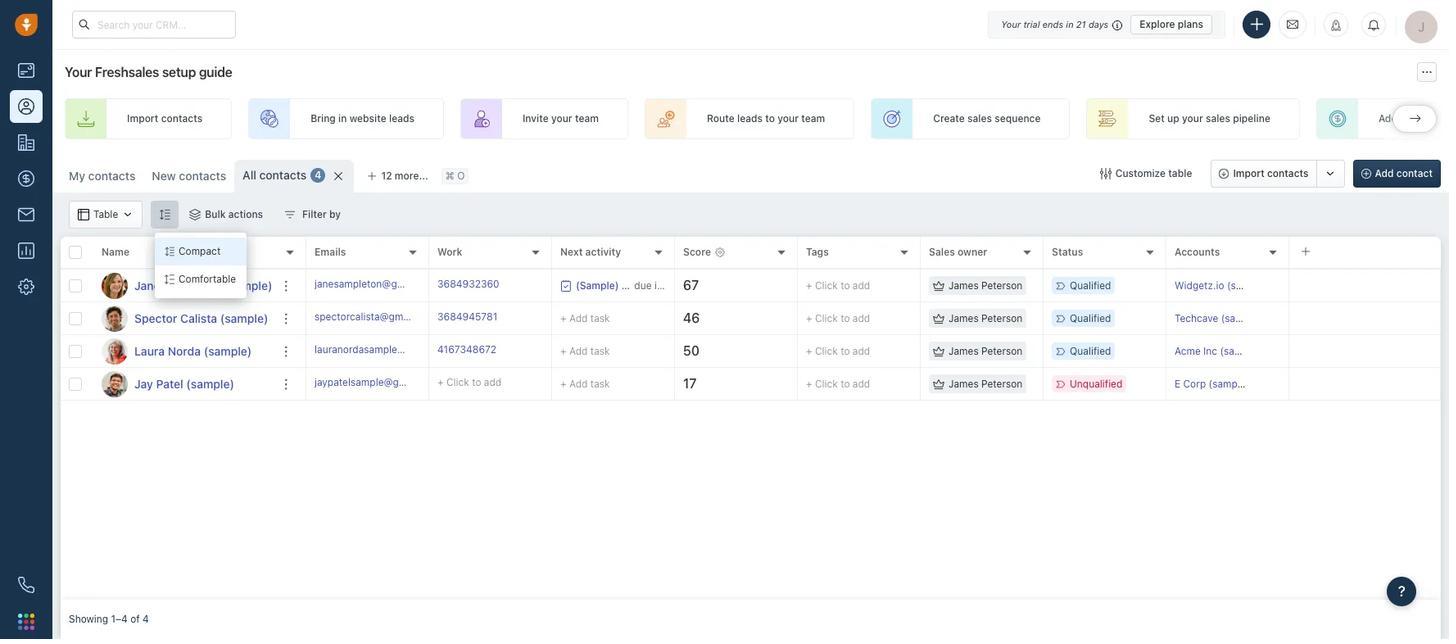 Task type: vqa. For each thing, say whether or not it's contained in the screenshot.
bottommost 4
yes



Task type: describe. For each thing, give the bounding box(es) containing it.
contacts right all
[[259, 168, 307, 182]]

1 sales from the left
[[968, 113, 992, 125]]

status
[[1052, 246, 1083, 258]]

4 inside all contacts 4
[[315, 169, 321, 181]]

task for 50
[[591, 345, 610, 357]]

add for 17
[[853, 378, 870, 390]]

bulk actions
[[205, 208, 263, 220]]

name
[[102, 246, 129, 258]]

unqualified
[[1070, 378, 1123, 390]]

set up your sales pipeline
[[1149, 113, 1271, 125]]

dialog containing compact
[[155, 233, 247, 298]]

(sample) for jay patel (sample)
[[186, 376, 234, 390]]

contacts right my
[[88, 169, 135, 183]]

e corp (sample) link
[[1175, 378, 1250, 390]]

invite your team
[[523, 113, 599, 125]]

add for 50
[[569, 345, 588, 357]]

all
[[243, 168, 256, 182]]

import contacts button
[[1211, 160, 1317, 188]]

invite
[[523, 113, 549, 125]]

invite your team link
[[460, 98, 628, 139]]

james for 46
[[949, 312, 979, 324]]

tags
[[806, 246, 829, 258]]

add for 46
[[853, 312, 870, 324]]

sales
[[929, 246, 955, 258]]

import contacts group
[[1211, 160, 1345, 188]]

corp
[[1184, 378, 1206, 390]]

+ click to add for 50
[[806, 345, 870, 357]]

table
[[93, 208, 118, 221]]

actions
[[228, 208, 263, 220]]

techcave (sample)
[[1175, 312, 1262, 324]]

bring in website leads link
[[248, 98, 444, 139]]

jane
[[134, 278, 160, 292]]

plans
[[1178, 18, 1204, 30]]

create sales sequence
[[933, 113, 1041, 125]]

3 your from the left
[[1182, 113, 1203, 125]]

sales owner
[[929, 246, 988, 258]]

1 horizontal spatial container_wx8msf4aqz5i3rn1 image
[[122, 209, 134, 220]]

2 team from the left
[[801, 113, 825, 125]]

import contacts link
[[65, 98, 232, 139]]

up
[[1168, 113, 1180, 125]]

filter by
[[302, 208, 341, 220]]

name row
[[61, 237, 306, 270]]

12
[[381, 170, 392, 182]]

contacts down the setup
[[161, 113, 202, 125]]

james peterson for 50
[[949, 345, 1023, 357]]

work
[[438, 246, 463, 258]]

add contact
[[1375, 167, 1433, 179]]

press space to select this row. row containing 46
[[306, 302, 1441, 335]]

j image for jay patel (sample)
[[102, 371, 128, 397]]

0 horizontal spatial 4
[[143, 613, 149, 626]]

explore
[[1140, 18, 1175, 30]]

press space to select this row. row containing spector calista (sample)
[[61, 302, 306, 335]]

peterson for 50
[[982, 345, 1023, 357]]

spectorcalista@gmail.com link
[[315, 310, 436, 327]]

janesampleton@gmail.com
[[315, 278, 439, 290]]

acme inc (sample) link
[[1175, 345, 1261, 357]]

explore plans link
[[1131, 14, 1213, 34]]

jaypatelsample@gmail.com link
[[315, 375, 440, 393]]

freshsales
[[95, 65, 159, 79]]

laura norda (sample) link
[[134, 343, 252, 359]]

row group containing jane sampleton (sample)
[[61, 270, 306, 401]]

table button
[[69, 201, 143, 229]]

qualified for 50
[[1070, 345, 1111, 357]]

add for 46
[[569, 312, 588, 324]]

click for 67
[[815, 279, 838, 292]]

grid containing 67
[[61, 235, 1441, 600]]

leads inside 'link'
[[389, 113, 415, 125]]

l image
[[102, 338, 128, 364]]

click for 46
[[815, 312, 838, 324]]

spector calista (sample)
[[134, 311, 268, 325]]

style_myh0__igzzd8unmi image
[[159, 209, 171, 220]]

qualified for 46
[[1070, 312, 1111, 324]]

jaypatelsample@gmail.com + click to add
[[315, 376, 502, 388]]

(sample) for e corp (sample)
[[1209, 378, 1250, 390]]

james peterson for 17
[[949, 378, 1023, 390]]

+ add task for 17
[[560, 377, 610, 390]]

1 team from the left
[[575, 113, 599, 125]]

contacts right new
[[179, 169, 226, 183]]

patel
[[156, 376, 183, 390]]

filter
[[302, 208, 327, 220]]

james for 50
[[949, 345, 979, 357]]

route leads to your team
[[707, 113, 825, 125]]

james for 17
[[949, 378, 979, 390]]

janesampleton@gmail.com link
[[315, 277, 439, 294]]

pipeline
[[1233, 113, 1271, 125]]

set up your sales pipeline link
[[1087, 98, 1300, 139]]

showing 1–4 of 4
[[69, 613, 149, 626]]

showing
[[69, 613, 108, 626]]

all contacts 4
[[243, 168, 321, 182]]

phone image
[[18, 577, 34, 593]]

table
[[1169, 167, 1192, 179]]

my contacts
[[69, 169, 135, 183]]

emails
[[315, 246, 346, 258]]

cell for 67
[[1290, 270, 1441, 302]]

jay patel (sample) link
[[134, 376, 234, 392]]

sequence
[[995, 113, 1041, 125]]

set
[[1149, 113, 1165, 125]]

days
[[1089, 18, 1109, 29]]

peterson for 67
[[982, 279, 1023, 292]]

+ add task for 46
[[560, 312, 610, 324]]

more...
[[395, 170, 428, 182]]

create sales sequence link
[[871, 98, 1070, 139]]

+ add task for 50
[[560, 345, 610, 357]]

press space to select this row. row containing 17
[[306, 368, 1441, 401]]

next activity
[[560, 246, 621, 258]]

Search your CRM... text field
[[72, 11, 236, 39]]

guide
[[199, 65, 232, 79]]

name column header
[[93, 237, 306, 270]]

peterson for 17
[[982, 378, 1023, 390]]

to for 50
[[841, 345, 850, 357]]

+ click to add for 17
[[806, 378, 870, 390]]

to for 46
[[841, 312, 850, 324]]

(sample) up techcave (sample) link
[[1227, 279, 1268, 292]]

route
[[707, 113, 735, 125]]

21
[[1076, 18, 1086, 29]]

(sample) down widgetz.io (sample)
[[1221, 312, 1262, 324]]

by
[[329, 208, 341, 220]]



Task type: locate. For each thing, give the bounding box(es) containing it.
1 vertical spatial task
[[591, 345, 610, 357]]

container_wx8msf4aqz5i3rn1 image inside "customize table" button
[[1100, 168, 1112, 179]]

(sample) for laura norda (sample)
[[204, 344, 252, 358]]

0 vertical spatial in
[[1066, 18, 1074, 29]]

1 horizontal spatial your
[[778, 113, 799, 125]]

bring in website leads
[[311, 113, 415, 125]]

bulk actions button
[[179, 201, 274, 229]]

0 vertical spatial qualified
[[1070, 279, 1111, 292]]

qualified
[[1070, 279, 1111, 292], [1070, 312, 1111, 324], [1070, 345, 1111, 357]]

1–4
[[111, 613, 128, 626]]

2 james peterson from the top
[[949, 312, 1023, 324]]

1 horizontal spatial team
[[801, 113, 825, 125]]

spectorcalista@gmail.com
[[315, 310, 436, 323]]

activity
[[585, 246, 621, 258]]

cell for 50
[[1290, 335, 1441, 367]]

1 qualified from the top
[[1070, 279, 1111, 292]]

2 horizontal spatial your
[[1182, 113, 1203, 125]]

task
[[591, 312, 610, 324], [591, 345, 610, 357], [591, 377, 610, 390]]

spectorcalista@gmail.com 3684945781
[[315, 310, 498, 323]]

your trial ends in 21 days
[[1001, 18, 1109, 29]]

container_wx8msf4aqz5i3rn1 image right table
[[122, 209, 134, 220]]

new contacts button
[[144, 160, 234, 193], [152, 169, 226, 183]]

cell for 17
[[1290, 368, 1441, 400]]

0 horizontal spatial leads
[[389, 113, 415, 125]]

contacts
[[161, 113, 202, 125], [1268, 167, 1309, 179], [259, 168, 307, 182], [88, 169, 135, 183], [179, 169, 226, 183]]

⌘ o
[[446, 170, 465, 182]]

+
[[806, 279, 812, 292], [560, 312, 567, 324], [806, 312, 812, 324], [560, 345, 567, 357], [806, 345, 812, 357], [438, 376, 444, 388], [560, 377, 567, 390], [806, 378, 812, 390]]

1 horizontal spatial in
[[1066, 18, 1074, 29]]

press space to select this row. row containing 50
[[306, 335, 1441, 368]]

add contact button
[[1353, 160, 1441, 188]]

(sample) right inc
[[1220, 345, 1261, 357]]

(sample) right sampleton
[[224, 278, 272, 292]]

1 horizontal spatial import contacts
[[1233, 167, 1309, 179]]

add
[[1379, 113, 1398, 125], [1375, 167, 1394, 179], [569, 312, 588, 324], [569, 345, 588, 357], [569, 377, 588, 390]]

1 peterson from the top
[[982, 279, 1023, 292]]

press space to select this row. row
[[61, 270, 306, 302], [306, 270, 1441, 302], [61, 302, 306, 335], [306, 302, 1441, 335], [61, 335, 306, 368], [306, 335, 1441, 368], [61, 368, 306, 401], [306, 368, 1441, 401]]

import contacts for import contacts button
[[1233, 167, 1309, 179]]

1 horizontal spatial sales
[[1206, 113, 1231, 125]]

+ click to add
[[806, 279, 870, 292], [806, 312, 870, 324], [806, 345, 870, 357], [806, 378, 870, 390]]

import
[[127, 113, 158, 125], [1233, 167, 1265, 179]]

press space to select this row. row containing jay patel (sample)
[[61, 368, 306, 401]]

(sample) down spector calista (sample) link
[[204, 344, 252, 358]]

ends
[[1043, 18, 1064, 29]]

contacts down "pipeline"
[[1268, 167, 1309, 179]]

0 vertical spatial task
[[591, 312, 610, 324]]

peterson for 46
[[982, 312, 1023, 324]]

1 vertical spatial 4
[[143, 613, 149, 626]]

(sample) right calista
[[220, 311, 268, 325]]

add for 50
[[853, 345, 870, 357]]

send email image
[[1287, 17, 1299, 31]]

accounts
[[1175, 246, 1220, 258]]

calista
[[180, 311, 217, 325]]

container_wx8msf4aqz5i3rn1 image inside filter by button
[[284, 209, 296, 220]]

j image left jane
[[102, 272, 128, 299]]

deal
[[1400, 113, 1421, 125]]

0 horizontal spatial import
[[127, 113, 158, 125]]

row group containing 67
[[306, 270, 1441, 401]]

3684945781
[[438, 310, 498, 323]]

1 horizontal spatial your
[[1001, 18, 1021, 29]]

12 more... button
[[358, 165, 437, 188]]

4
[[315, 169, 321, 181], [143, 613, 149, 626]]

2 leads from the left
[[737, 113, 763, 125]]

your right up
[[1182, 113, 1203, 125]]

import for import contacts button
[[1233, 167, 1265, 179]]

your left freshsales
[[65, 65, 92, 79]]

4 right of in the left bottom of the page
[[143, 613, 149, 626]]

jane sampleton (sample)
[[134, 278, 272, 292]]

1 row group from the left
[[61, 270, 306, 401]]

widgetz.io
[[1175, 279, 1225, 292]]

1 cell from the top
[[1290, 270, 1441, 302]]

import contacts inside button
[[1233, 167, 1309, 179]]

in inside 'link'
[[338, 113, 347, 125]]

2 sales from the left
[[1206, 113, 1231, 125]]

bring
[[311, 113, 336, 125]]

4 cell from the top
[[1290, 368, 1441, 400]]

1 your from the left
[[551, 113, 572, 125]]

1 leads from the left
[[389, 113, 415, 125]]

row group
[[61, 270, 306, 401], [306, 270, 1441, 401]]

import contacts
[[127, 113, 202, 125], [1233, 167, 1309, 179]]

james peterson for 46
[[949, 312, 1023, 324]]

container_wx8msf4aqz5i3rn1 image for customize table
[[1100, 168, 1112, 179]]

your left the 'trial'
[[1001, 18, 1021, 29]]

e corp (sample)
[[1175, 378, 1250, 390]]

2 vertical spatial + add task
[[560, 377, 610, 390]]

website
[[350, 113, 386, 125]]

to for 67
[[841, 279, 850, 292]]

dialog
[[155, 233, 247, 298]]

filter by button
[[274, 201, 352, 229]]

1 + add task from the top
[[560, 312, 610, 324]]

qualified for 67
[[1070, 279, 1111, 292]]

widgetz.io (sample) link
[[1175, 279, 1268, 292]]

(sample) for acme inc (sample)
[[1220, 345, 1261, 357]]

(sample) right corp
[[1209, 378, 1250, 390]]

1 james from the top
[[949, 279, 979, 292]]

2 cell from the top
[[1290, 302, 1441, 334]]

1 vertical spatial import contacts
[[1233, 167, 1309, 179]]

0 horizontal spatial in
[[338, 113, 347, 125]]

jaypatelsample@gmail.com
[[315, 376, 440, 388]]

your
[[1001, 18, 1021, 29], [65, 65, 92, 79]]

1 vertical spatial qualified
[[1070, 312, 1111, 324]]

container_wx8msf4aqz5i3rn1 image inside bulk actions button
[[189, 209, 201, 220]]

create
[[933, 113, 965, 125]]

50
[[683, 343, 700, 358]]

2 + click to add from the top
[[806, 312, 870, 324]]

widgetz.io (sample)
[[1175, 279, 1268, 292]]

cell for 46
[[1290, 302, 1441, 334]]

4167348672 link
[[438, 342, 497, 360]]

4 james peterson from the top
[[949, 378, 1023, 390]]

2 your from the left
[[778, 113, 799, 125]]

sales right create
[[968, 113, 992, 125]]

norda
[[168, 344, 201, 358]]

import for import contacts link
[[127, 113, 158, 125]]

compact
[[179, 245, 221, 258]]

1 vertical spatial j image
[[102, 371, 128, 397]]

1 task from the top
[[591, 312, 610, 324]]

2 horizontal spatial container_wx8msf4aqz5i3rn1 image
[[1100, 168, 1112, 179]]

contacts inside button
[[1268, 167, 1309, 179]]

import contacts for import contacts link
[[127, 113, 202, 125]]

contact
[[1397, 167, 1433, 179]]

3684932360
[[438, 278, 500, 290]]

3 + add task from the top
[[560, 377, 610, 390]]

2 task from the top
[[591, 345, 610, 357]]

0 horizontal spatial your
[[65, 65, 92, 79]]

2 j image from the top
[[102, 371, 128, 397]]

to for 17
[[841, 378, 850, 390]]

3684945781 link
[[438, 310, 498, 327]]

3 task from the top
[[591, 377, 610, 390]]

phone element
[[10, 569, 43, 601]]

4 + click to add from the top
[[806, 378, 870, 390]]

import contacts down "pipeline"
[[1233, 167, 1309, 179]]

jay
[[134, 376, 153, 390]]

owner
[[958, 246, 988, 258]]

3 peterson from the top
[[982, 345, 1023, 357]]

container_wx8msf4aqz5i3rn1 image left table
[[78, 209, 89, 220]]

add
[[853, 279, 870, 292], [853, 312, 870, 324], [853, 345, 870, 357], [484, 376, 502, 388], [853, 378, 870, 390]]

grid
[[61, 235, 1441, 600]]

container_wx8msf4aqz5i3rn1 image
[[1100, 168, 1112, 179], [78, 209, 89, 220], [122, 209, 134, 220]]

james
[[949, 279, 979, 292], [949, 312, 979, 324], [949, 345, 979, 357], [949, 378, 979, 390]]

in
[[1066, 18, 1074, 29], [338, 113, 347, 125]]

1 horizontal spatial 4
[[315, 169, 321, 181]]

+ click to add for 46
[[806, 312, 870, 324]]

import inside button
[[1233, 167, 1265, 179]]

your for your freshsales setup guide
[[65, 65, 92, 79]]

j image for jane sampleton (sample)
[[102, 272, 128, 299]]

j image left jay
[[102, 371, 128, 397]]

0 vertical spatial j image
[[102, 272, 128, 299]]

2 vertical spatial qualified
[[1070, 345, 1111, 357]]

acme
[[1175, 345, 1201, 357]]

laura
[[134, 344, 165, 358]]

janesampleton@gmail.com 3684932360
[[315, 278, 500, 290]]

leads right route on the top
[[737, 113, 763, 125]]

press space to select this row. row containing jane sampleton (sample)
[[61, 270, 306, 302]]

setup
[[162, 65, 196, 79]]

inc
[[1204, 345, 1218, 357]]

james peterson for 67
[[949, 279, 1023, 292]]

container_wx8msf4aqz5i3rn1 image for table
[[78, 209, 89, 220]]

your right route on the top
[[778, 113, 799, 125]]

3 cell from the top
[[1290, 335, 1441, 367]]

click for 50
[[815, 345, 838, 357]]

bulk
[[205, 208, 226, 220]]

new contacts
[[152, 169, 226, 183]]

1 horizontal spatial import
[[1233, 167, 1265, 179]]

james for 67
[[949, 279, 979, 292]]

container_wx8msf4aqz5i3rn1 image left customize
[[1100, 168, 1112, 179]]

2 vertical spatial task
[[591, 377, 610, 390]]

1 j image from the top
[[102, 272, 128, 299]]

1 vertical spatial your
[[65, 65, 92, 79]]

spector
[[134, 311, 177, 325]]

import down the your freshsales setup guide
[[127, 113, 158, 125]]

0 horizontal spatial import contacts
[[127, 113, 202, 125]]

your for your trial ends in 21 days
[[1001, 18, 1021, 29]]

click for 17
[[815, 378, 838, 390]]

2 row group from the left
[[306, 270, 1441, 401]]

spector calista (sample) link
[[134, 310, 268, 326]]

sales
[[968, 113, 992, 125], [1206, 113, 1231, 125]]

sampleton
[[163, 278, 221, 292]]

press space to select this row. row containing laura norda (sample)
[[61, 335, 306, 368]]

0 horizontal spatial your
[[551, 113, 572, 125]]

add for 67
[[853, 279, 870, 292]]

0 vertical spatial 4
[[315, 169, 321, 181]]

1 horizontal spatial leads
[[737, 113, 763, 125]]

3 james peterson from the top
[[949, 345, 1023, 357]]

0 horizontal spatial sales
[[968, 113, 992, 125]]

e
[[1175, 378, 1181, 390]]

3 james from the top
[[949, 345, 979, 357]]

container_wx8msf4aqz5i3rn1 image
[[189, 209, 201, 220], [284, 209, 296, 220], [560, 280, 572, 291], [933, 280, 945, 291], [933, 313, 945, 324], [933, 345, 945, 357], [933, 378, 945, 390]]

0 vertical spatial import contacts
[[127, 113, 202, 125]]

2 james from the top
[[949, 312, 979, 324]]

o
[[457, 170, 465, 182]]

jane sampleton (sample) link
[[134, 277, 272, 294]]

0 horizontal spatial container_wx8msf4aqz5i3rn1 image
[[78, 209, 89, 220]]

sales left "pipeline"
[[1206, 113, 1231, 125]]

techcave (sample) link
[[1175, 312, 1262, 324]]

(sample) down laura norda (sample) link
[[186, 376, 234, 390]]

1 vertical spatial import
[[1233, 167, 1265, 179]]

task for 46
[[591, 312, 610, 324]]

4 peterson from the top
[[982, 378, 1023, 390]]

s image
[[102, 305, 128, 331]]

1 + click to add from the top
[[806, 279, 870, 292]]

2 peterson from the top
[[982, 312, 1023, 324]]

task for 17
[[591, 377, 610, 390]]

my contacts button
[[61, 160, 144, 193], [69, 169, 135, 183]]

0 horizontal spatial team
[[575, 113, 599, 125]]

your right invite
[[551, 113, 572, 125]]

0 vertical spatial your
[[1001, 18, 1021, 29]]

1 vertical spatial in
[[338, 113, 347, 125]]

3 + click to add from the top
[[806, 345, 870, 357]]

1 vertical spatial + add task
[[560, 345, 610, 357]]

new
[[152, 169, 176, 183]]

2 + add task from the top
[[560, 345, 610, 357]]

acme inc (sample)
[[1175, 345, 1261, 357]]

12 more...
[[381, 170, 428, 182]]

lauranordasample@gmail.com link
[[315, 342, 454, 360]]

of
[[130, 613, 140, 626]]

leads right website in the top of the page
[[389, 113, 415, 125]]

freshworks switcher image
[[18, 614, 34, 630]]

cell
[[1290, 270, 1441, 302], [1290, 302, 1441, 334], [1290, 335, 1441, 367], [1290, 368, 1441, 400]]

leads
[[389, 113, 415, 125], [737, 113, 763, 125]]

+ click to add for 67
[[806, 279, 870, 292]]

j image
[[102, 272, 128, 299], [102, 371, 128, 397]]

add inside button
[[1375, 167, 1394, 179]]

0 vertical spatial + add task
[[560, 312, 610, 324]]

trial
[[1024, 18, 1040, 29]]

(sample) for spector calista (sample)
[[220, 311, 268, 325]]

4 up filter by
[[315, 169, 321, 181]]

my
[[69, 169, 85, 183]]

import down "pipeline"
[[1233, 167, 1265, 179]]

1 james peterson from the top
[[949, 279, 1023, 292]]

2 qualified from the top
[[1070, 312, 1111, 324]]

press space to select this row. row containing 67
[[306, 270, 1441, 302]]

0 vertical spatial import
[[127, 113, 158, 125]]

import contacts down the setup
[[127, 113, 202, 125]]

4 james from the top
[[949, 378, 979, 390]]

3 qualified from the top
[[1070, 345, 1111, 357]]

in right bring
[[338, 113, 347, 125]]

comfortable
[[179, 273, 236, 285]]

add for 17
[[569, 377, 588, 390]]

in left 21
[[1066, 18, 1074, 29]]

(sample) for jane sampleton (sample)
[[224, 278, 272, 292]]

67
[[683, 278, 699, 293]]

add deal
[[1379, 113, 1421, 125]]



